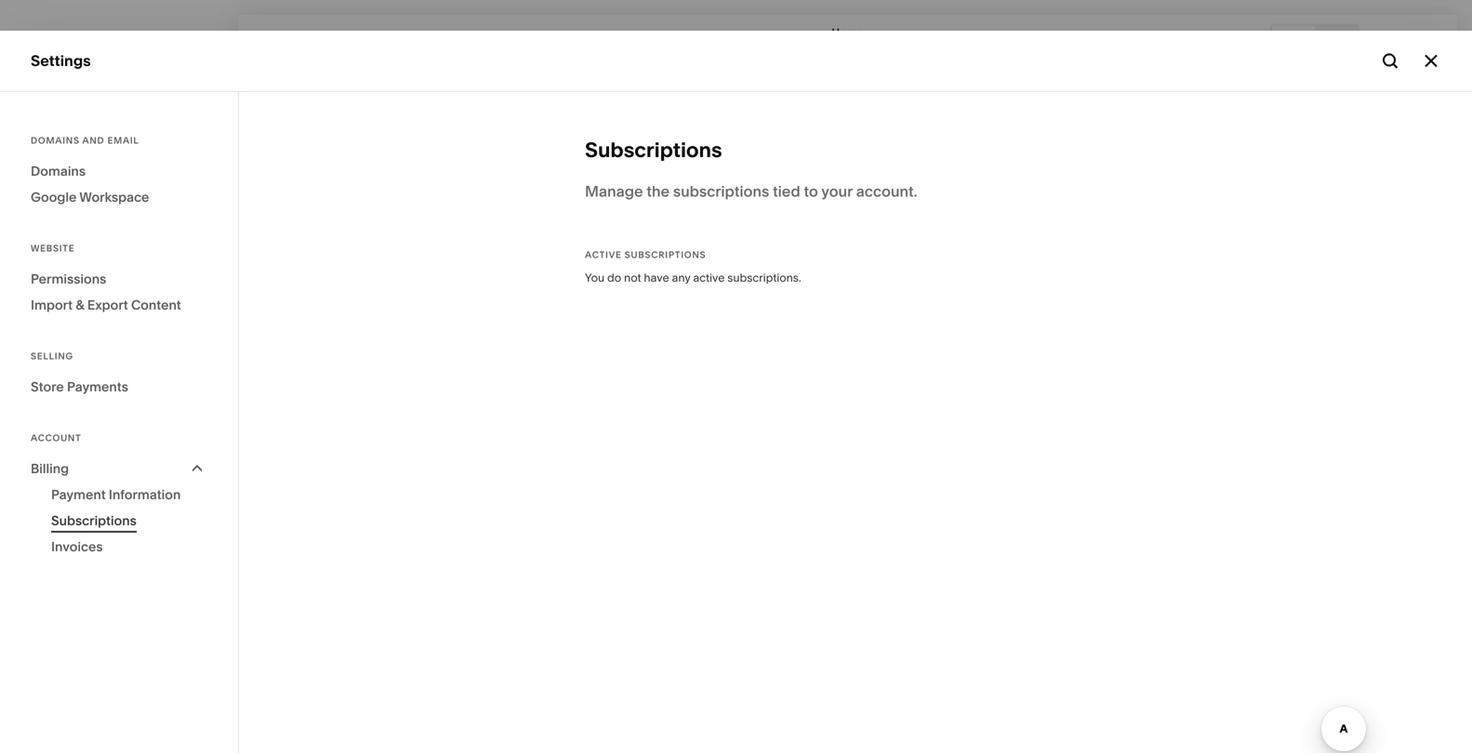 Task type: locate. For each thing, give the bounding box(es) containing it.
manage the subscriptions tied to your account.
[[585, 182, 917, 200]]

subscriptions up the on the top of the page
[[585, 137, 722, 162]]

settings up domains and email
[[31, 52, 91, 70]]

&
[[76, 297, 84, 313]]

the
[[647, 182, 670, 200]]

account
[[31, 432, 81, 444]]

0 vertical spatial settings
[[31, 52, 91, 70]]

1 vertical spatial domains
[[31, 163, 86, 179]]

domains
[[31, 135, 80, 146], [31, 163, 86, 179]]

1 horizontal spatial subscriptions
[[585, 137, 722, 162]]

0 vertical spatial subscriptions
[[585, 137, 722, 162]]

domains for domains and email
[[31, 135, 80, 146]]

email
[[107, 135, 139, 146]]

payments
[[67, 379, 128, 395]]

domains for domains
[[31, 163, 86, 179]]

information
[[109, 487, 181, 503]]

payment information link
[[51, 482, 207, 508]]

you
[[585, 271, 605, 285]]

1 vertical spatial subscriptions
[[51, 513, 137, 529]]

subscriptions
[[673, 182, 769, 200], [625, 249, 706, 260]]

subscriptions right the on the top of the page
[[673, 182, 769, 200]]

payment information
[[51, 487, 181, 503]]

subscriptions up have
[[625, 249, 706, 260]]

permissions
[[31, 271, 106, 287]]

1 vertical spatial settings
[[31, 546, 89, 564]]

subscriptions
[[585, 137, 722, 162], [51, 513, 137, 529]]

scheduling link
[[31, 180, 206, 202]]

1 domains from the top
[[31, 135, 80, 146]]

subscriptions down payment
[[51, 513, 137, 529]]

subscriptions.
[[728, 271, 801, 285]]

billing link
[[31, 456, 207, 482]]

0 horizontal spatial subscriptions
[[51, 513, 137, 529]]

have
[[644, 271, 669, 285]]

1 vertical spatial subscriptions
[[625, 249, 706, 260]]

marketing
[[31, 148, 103, 166]]

0 vertical spatial domains
[[31, 135, 80, 146]]

active
[[693, 271, 725, 285]]

domains up marketing
[[31, 135, 80, 146]]

domains up scheduling at the top of page
[[31, 163, 86, 179]]

tab list
[[1272, 26, 1358, 55]]

home
[[832, 26, 864, 40]]

2 domains from the top
[[31, 163, 86, 179]]

do
[[607, 271, 621, 285]]

settings down payment
[[31, 546, 89, 564]]

workspace
[[79, 189, 149, 205]]

export
[[87, 297, 128, 313]]

settings
[[31, 52, 91, 70], [31, 546, 89, 564]]

google workspace
[[31, 189, 149, 205]]



Task type: vqa. For each thing, say whether or not it's contained in the screenshot.
Active
yes



Task type: describe. For each thing, give the bounding box(es) containing it.
domains and email
[[31, 135, 139, 146]]

scheduling
[[31, 181, 111, 200]]

not
[[624, 271, 641, 285]]

google
[[31, 189, 77, 205]]

store payments
[[31, 379, 128, 395]]

marketing link
[[31, 147, 206, 169]]

website
[[31, 243, 75, 254]]

import
[[31, 297, 73, 313]]

tied
[[773, 182, 800, 200]]

billing button
[[31, 456, 207, 482]]

your
[[821, 182, 853, 200]]

content
[[131, 297, 181, 313]]

store
[[31, 379, 64, 395]]

you do not have any active subscriptions.
[[585, 271, 801, 285]]

invoices
[[51, 539, 103, 555]]

any
[[672, 271, 691, 285]]

settings link
[[31, 545, 206, 566]]

subscriptions inside subscriptions link
[[51, 513, 137, 529]]

store payments link
[[31, 374, 207, 400]]

billing
[[31, 461, 69, 477]]

active
[[585, 249, 622, 260]]

account.
[[856, 182, 917, 200]]

selling
[[31, 351, 73, 362]]

1 settings from the top
[[31, 52, 91, 70]]

subscriptions link
[[51, 508, 207, 534]]

manage
[[585, 182, 643, 200]]

google workspace link
[[31, 184, 207, 210]]

0 vertical spatial subscriptions
[[673, 182, 769, 200]]

invoices link
[[51, 534, 207, 560]]

to
[[804, 182, 818, 200]]

permissions link
[[31, 266, 207, 292]]

and
[[82, 135, 105, 146]]

domains link
[[31, 158, 207, 184]]

2 settings from the top
[[31, 546, 89, 564]]

active subscriptions
[[585, 249, 706, 260]]

payment
[[51, 487, 106, 503]]

import & export content
[[31, 297, 181, 313]]

import & export content link
[[31, 292, 207, 318]]



